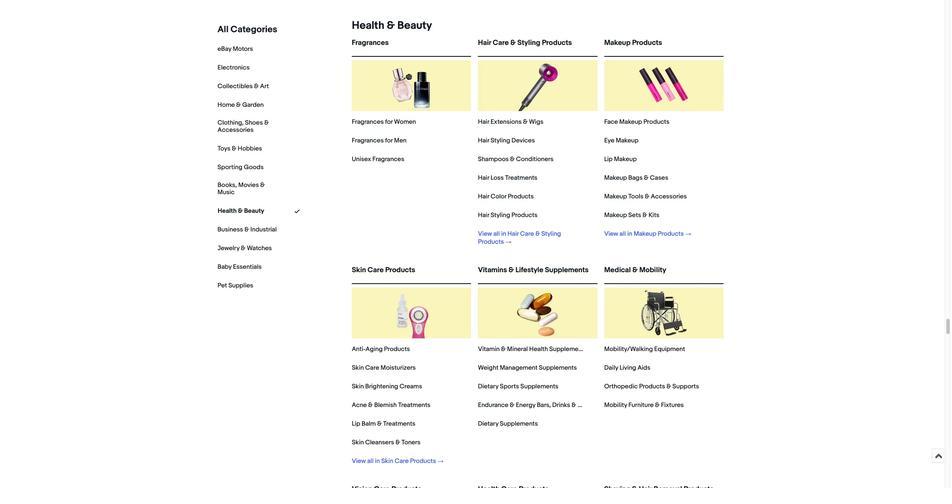 Task type: vqa. For each thing, say whether or not it's contained in the screenshot.


Task type: describe. For each thing, give the bounding box(es) containing it.
lip for lip makeup
[[604, 155, 613, 163]]

shoes
[[245, 119, 263, 127]]

vitamins
[[478, 266, 507, 275]]

in for &
[[501, 230, 506, 238]]

treatments for lip balm & treatments
[[383, 420, 415, 428]]

fragrances for men
[[352, 137, 407, 145]]

fragrances for fragrances for men
[[352, 137, 384, 145]]

lip makeup link
[[604, 155, 637, 163]]

lip balm & treatments link
[[352, 420, 415, 428]]

music
[[218, 188, 235, 196]]

view all in hair care & styling products
[[478, 230, 561, 246]]

toners
[[402, 439, 421, 447]]

hair for hair styling devices
[[478, 137, 489, 145]]

& inside view all in hair care & styling products
[[535, 230, 540, 238]]

for for women
[[385, 118, 393, 126]]

makeup tools & accessories
[[604, 193, 687, 201]]

sports
[[500, 383, 519, 391]]

books,
[[218, 181, 237, 189]]

women
[[394, 118, 416, 126]]

styling inside view all in hair care & styling products
[[541, 230, 561, 238]]

electronics link
[[218, 64, 250, 72]]

weight management supplements
[[478, 364, 577, 372]]

categories
[[231, 24, 278, 35]]

pills
[[578, 402, 589, 410]]

sets
[[628, 211, 641, 219]]

hair styling devices
[[478, 137, 535, 145]]

2 horizontal spatial in
[[627, 230, 632, 238]]

anti-
[[352, 345, 366, 354]]

0 horizontal spatial health & beauty link
[[218, 207, 264, 215]]

hair care & styling products image
[[512, 60, 563, 111]]

medical & mobility link
[[604, 266, 724, 282]]

acne & blemish treatments link
[[352, 402, 430, 410]]

accessories for makeup tools & accessories
[[651, 193, 687, 201]]

vitamin & mineral health supplements link
[[478, 345, 587, 354]]

clothing, shoes & accessories
[[218, 119, 269, 134]]

skin care moisturizers link
[[352, 364, 416, 372]]

face
[[604, 118, 618, 126]]

all
[[218, 24, 229, 35]]

dietary sports supplements
[[478, 383, 558, 391]]

dietary supplements link
[[478, 420, 538, 428]]

home & garden link
[[218, 101, 264, 109]]

dietary for dietary sports supplements
[[478, 383, 499, 391]]

vitamins & lifestyle supplements image
[[512, 288, 563, 339]]

mobility/walking
[[604, 345, 653, 354]]

baby essentials
[[218, 263, 262, 271]]

fragrances for fragrances
[[352, 39, 389, 47]]

2 horizontal spatial all
[[620, 230, 626, 238]]

home & garden
[[218, 101, 264, 109]]

brightening
[[365, 383, 398, 391]]

0 vertical spatial health & beauty link
[[348, 19, 432, 32]]

mineral
[[507, 345, 528, 354]]

care for products
[[368, 266, 384, 275]]

for for men
[[385, 137, 393, 145]]

hair color products
[[478, 193, 534, 201]]

makeup products image
[[638, 60, 689, 111]]

aids
[[638, 364, 650, 372]]

shampoos & conditioners
[[478, 155, 554, 163]]

wigs
[[529, 118, 543, 126]]

2 horizontal spatial view
[[604, 230, 618, 238]]

lip balm & treatments
[[352, 420, 415, 428]]

view all in skin care products
[[352, 458, 436, 466]]

makeup sets & kits link
[[604, 211, 659, 219]]

motors
[[233, 45, 253, 53]]

cleansers
[[365, 439, 394, 447]]

orthopedic
[[604, 383, 638, 391]]

hair for hair color products
[[478, 193, 489, 201]]

unisex fragrances link
[[352, 155, 404, 163]]

hair styling products
[[478, 211, 538, 219]]

face makeup products
[[604, 118, 669, 126]]

face makeup products link
[[604, 118, 669, 126]]

& inside clothing, shoes & accessories
[[264, 119, 269, 127]]

treatments for acne & blemish treatments
[[398, 402, 430, 410]]

endurance
[[478, 402, 508, 410]]

kits
[[649, 211, 659, 219]]

acne & blemish treatments
[[352, 402, 430, 410]]

ebay
[[218, 45, 232, 53]]

fragrances for men link
[[352, 137, 407, 145]]

fragrances link
[[352, 39, 471, 54]]

0 vertical spatial treatments
[[505, 174, 537, 182]]

sporting goods
[[218, 163, 264, 171]]

hair loss treatments
[[478, 174, 537, 182]]

all for products
[[367, 458, 374, 466]]

collectibles & art link
[[218, 82, 269, 90]]

books, movies & music link
[[218, 181, 277, 196]]

hair inside view all in hair care & styling products
[[508, 230, 519, 238]]

home
[[218, 101, 235, 109]]

skin care products link
[[352, 266, 471, 282]]

daily living aids
[[604, 364, 650, 372]]

view for products
[[352, 458, 366, 466]]

mobility furniture & fixtures
[[604, 402, 684, 410]]

collectibles
[[218, 82, 253, 90]]

1 vertical spatial mobility
[[604, 402, 627, 410]]

lip for lip balm & treatments
[[352, 420, 360, 428]]

dietary supplements
[[478, 420, 538, 428]]

management
[[500, 364, 538, 372]]

skin for skin cleansers & toners
[[352, 439, 364, 447]]

2 horizontal spatial health
[[529, 345, 548, 354]]

dietary for dietary supplements
[[478, 420, 499, 428]]

fixtures
[[661, 402, 684, 410]]

fragrances for women link
[[352, 118, 416, 126]]

1 vertical spatial health
[[218, 207, 237, 215]]

watches
[[247, 244, 272, 252]]

care for &
[[493, 39, 509, 47]]

hair for hair care & styling products
[[478, 39, 491, 47]]

supports
[[673, 383, 699, 391]]

living
[[620, 364, 636, 372]]

anti-aging products
[[352, 345, 410, 354]]

makeup bags & cases
[[604, 174, 668, 182]]

endurance & energy bars, drinks & pills
[[478, 402, 589, 410]]

view all in hair care & styling products link
[[478, 230, 585, 246]]

creams
[[400, 383, 422, 391]]

hair extensions & wigs link
[[478, 118, 543, 126]]

toys & hobbies
[[218, 145, 262, 153]]

toys & hobbies link
[[218, 145, 262, 153]]



Task type: locate. For each thing, give the bounding box(es) containing it.
shampoos
[[478, 155, 509, 163]]

products inside view all in hair care & styling products
[[478, 238, 504, 246]]

accessories for clothing, shoes & accessories
[[218, 126, 254, 134]]

all
[[493, 230, 500, 238], [620, 230, 626, 238], [367, 458, 374, 466]]

goods
[[244, 163, 264, 171]]

0 horizontal spatial accessories
[[218, 126, 254, 134]]

extensions
[[491, 118, 522, 126]]

view inside view all in hair care & styling products
[[478, 230, 492, 238]]

1 horizontal spatial view
[[478, 230, 492, 238]]

1 horizontal spatial health & beauty
[[352, 19, 432, 32]]

devices
[[512, 137, 535, 145]]

care inside skin care products link
[[368, 266, 384, 275]]

mobility/walking equipment
[[604, 345, 685, 354]]

1 vertical spatial health & beauty link
[[218, 207, 264, 215]]

garden
[[242, 101, 264, 109]]

ebay motors
[[218, 45, 253, 53]]

makeup
[[604, 39, 631, 47], [619, 118, 642, 126], [616, 137, 639, 145], [614, 155, 637, 163], [604, 174, 627, 182], [604, 193, 627, 201], [604, 211, 627, 219], [634, 230, 656, 238]]

mobility furniture & fixtures link
[[604, 402, 684, 410]]

1 horizontal spatial lip
[[604, 155, 613, 163]]

bars,
[[537, 402, 551, 410]]

books, movies & music
[[218, 181, 265, 196]]

all inside view all in hair care & styling products
[[493, 230, 500, 238]]

skin care products image
[[386, 288, 437, 339]]

health & beauty link up fragrances link
[[348, 19, 432, 32]]

0 horizontal spatial health & beauty
[[218, 207, 264, 215]]

balm
[[362, 420, 376, 428]]

view
[[478, 230, 492, 238], [604, 230, 618, 238], [352, 458, 366, 466]]

0 horizontal spatial all
[[367, 458, 374, 466]]

health & beauty link up 'business & industrial' link at the left top
[[218, 207, 264, 215]]

2 dietary from the top
[[478, 420, 499, 428]]

care for moisturizers
[[365, 364, 379, 372]]

2 vertical spatial treatments
[[383, 420, 415, 428]]

for left the women
[[385, 118, 393, 126]]

dietary down endurance
[[478, 420, 499, 428]]

skin care moisturizers
[[352, 364, 416, 372]]

collectibles & art
[[218, 82, 269, 90]]

makeup tools & accessories link
[[604, 193, 687, 201]]

1 horizontal spatial health & beauty link
[[348, 19, 432, 32]]

1 horizontal spatial in
[[501, 230, 506, 238]]

industrial
[[251, 226, 277, 234]]

hair loss treatments link
[[478, 174, 537, 182]]

styling
[[517, 39, 540, 47], [491, 137, 510, 145], [491, 211, 510, 219], [541, 230, 561, 238]]

fragrances for fragrances for women
[[352, 118, 384, 126]]

1 vertical spatial treatments
[[398, 402, 430, 410]]

all down hair styling products
[[493, 230, 500, 238]]

acne
[[352, 402, 367, 410]]

all for &
[[493, 230, 500, 238]]

weight
[[478, 364, 498, 372]]

vitamin & mineral health supplements
[[478, 345, 587, 354]]

0 horizontal spatial view
[[352, 458, 366, 466]]

0 vertical spatial accessories
[[218, 126, 254, 134]]

for
[[385, 118, 393, 126], [385, 137, 393, 145]]

in down hair styling products link
[[501, 230, 506, 238]]

moisturizers
[[381, 364, 416, 372]]

sporting
[[218, 163, 243, 171]]

&
[[387, 19, 395, 32], [510, 39, 516, 47], [254, 82, 259, 90], [236, 101, 241, 109], [523, 118, 528, 126], [264, 119, 269, 127], [232, 145, 237, 153], [510, 155, 515, 163], [644, 174, 649, 182], [260, 181, 265, 189], [645, 193, 649, 201], [238, 207, 243, 215], [643, 211, 647, 219], [245, 226, 249, 234], [535, 230, 540, 238], [241, 244, 246, 252], [509, 266, 514, 275], [632, 266, 638, 275], [501, 345, 506, 354], [667, 383, 671, 391], [368, 402, 373, 410], [510, 402, 514, 410], [572, 402, 576, 410], [655, 402, 660, 410], [377, 420, 382, 428], [396, 439, 400, 447]]

view all in makeup products link
[[604, 230, 691, 238]]

2 vertical spatial health
[[529, 345, 548, 354]]

beauty up 'business & industrial' link at the left top
[[244, 207, 264, 215]]

men
[[394, 137, 407, 145]]

lip left balm
[[352, 420, 360, 428]]

0 vertical spatial for
[[385, 118, 393, 126]]

equipment
[[654, 345, 685, 354]]

0 horizontal spatial beauty
[[244, 207, 264, 215]]

toys
[[218, 145, 231, 153]]

in down cleansers
[[375, 458, 380, 466]]

skin for skin brightening creams
[[352, 383, 364, 391]]

care
[[493, 39, 509, 47], [520, 230, 534, 238], [368, 266, 384, 275], [365, 364, 379, 372], [395, 458, 409, 466]]

accessories up toys & hobbies link
[[218, 126, 254, 134]]

accessories down cases
[[651, 193, 687, 201]]

health & beauty
[[352, 19, 432, 32], [218, 207, 264, 215]]

0 horizontal spatial in
[[375, 458, 380, 466]]

skin cleansers & toners link
[[352, 439, 421, 447]]

in for products
[[375, 458, 380, 466]]

business
[[218, 226, 243, 234]]

mobility down orthopedic
[[604, 402, 627, 410]]

medical & mobility image
[[638, 288, 689, 339]]

unisex fragrances
[[352, 155, 404, 163]]

daily living aids link
[[604, 364, 650, 372]]

skin
[[352, 266, 366, 275], [352, 364, 364, 372], [352, 383, 364, 391], [352, 439, 364, 447], [381, 458, 393, 466]]

view down hair styling products
[[478, 230, 492, 238]]

hair for hair loss treatments
[[478, 174, 489, 182]]

vitamins & lifestyle supplements link
[[478, 266, 597, 282]]

1 vertical spatial accessories
[[651, 193, 687, 201]]

treatments down acne & blemish treatments
[[383, 420, 415, 428]]

0 vertical spatial health
[[352, 19, 384, 32]]

lifestyle
[[516, 266, 543, 275]]

1 vertical spatial health & beauty
[[218, 207, 264, 215]]

skin cleansers & toners
[[352, 439, 421, 447]]

mobility right medical
[[639, 266, 666, 275]]

all categories
[[218, 24, 278, 35]]

fragrances for women
[[352, 118, 416, 126]]

lip down eye
[[604, 155, 613, 163]]

skin for skin care moisturizers
[[352, 364, 364, 372]]

bags
[[628, 174, 643, 182]]

1 vertical spatial dietary
[[478, 420, 499, 428]]

conditioners
[[516, 155, 554, 163]]

hair color products link
[[478, 193, 534, 201]]

in inside view all in hair care & styling products
[[501, 230, 506, 238]]

eye makeup
[[604, 137, 639, 145]]

health & beauty up fragrances link
[[352, 19, 432, 32]]

furniture
[[629, 402, 654, 410]]

care inside hair care & styling products link
[[493, 39, 509, 47]]

1 for from the top
[[385, 118, 393, 126]]

health & beauty up 'business & industrial' link at the left top
[[218, 207, 264, 215]]

accessories
[[218, 126, 254, 134], [651, 193, 687, 201]]

beauty up fragrances link
[[397, 19, 432, 32]]

skin care products
[[352, 266, 415, 275]]

pet supplies
[[218, 282, 254, 290]]

color
[[491, 193, 506, 201]]

0 vertical spatial dietary
[[478, 383, 499, 391]]

care inside view all in hair care & styling products
[[520, 230, 534, 238]]

view down 'makeup sets & kits'
[[604, 230, 618, 238]]

1 horizontal spatial accessories
[[651, 193, 687, 201]]

2 for from the top
[[385, 137, 393, 145]]

orthopedic products & supports
[[604, 383, 699, 391]]

pet
[[218, 282, 227, 290]]

accessories inside clothing, shoes & accessories
[[218, 126, 254, 134]]

0 horizontal spatial health
[[218, 207, 237, 215]]

lip
[[604, 155, 613, 163], [352, 420, 360, 428]]

loss
[[491, 174, 504, 182]]

0 vertical spatial lip
[[604, 155, 613, 163]]

1 vertical spatial for
[[385, 137, 393, 145]]

skin for skin care products
[[352, 266, 366, 275]]

1 horizontal spatial all
[[493, 230, 500, 238]]

0 vertical spatial mobility
[[639, 266, 666, 275]]

0 vertical spatial health & beauty
[[352, 19, 432, 32]]

treatments down shampoos & conditioners
[[505, 174, 537, 182]]

fragrances image
[[386, 60, 437, 111]]

mobility/walking equipment link
[[604, 345, 685, 354]]

1 dietary from the top
[[478, 383, 499, 391]]

dietary down weight
[[478, 383, 499, 391]]

hair for hair styling products
[[478, 211, 489, 219]]

energy
[[516, 402, 535, 410]]

baby essentials link
[[218, 263, 262, 271]]

all down cleansers
[[367, 458, 374, 466]]

1 horizontal spatial mobility
[[639, 266, 666, 275]]

treatments down the creams at the bottom left of page
[[398, 402, 430, 410]]

1 vertical spatial lip
[[352, 420, 360, 428]]

movies
[[238, 181, 259, 189]]

electronics
[[218, 64, 250, 72]]

hair for hair extensions & wigs
[[478, 118, 489, 126]]

medical
[[604, 266, 631, 275]]

0 horizontal spatial lip
[[352, 420, 360, 428]]

hair care & styling products
[[478, 39, 572, 47]]

1 horizontal spatial health
[[352, 19, 384, 32]]

view all in makeup products
[[604, 230, 684, 238]]

hair care & styling products link
[[478, 39, 597, 54]]

& inside the books, movies & music
[[260, 181, 265, 189]]

in down "makeup sets & kits" link
[[627, 230, 632, 238]]

1 horizontal spatial beauty
[[397, 19, 432, 32]]

lip makeup
[[604, 155, 637, 163]]

view down cleansers
[[352, 458, 366, 466]]

view for &
[[478, 230, 492, 238]]

vitamin
[[478, 345, 500, 354]]

for left men
[[385, 137, 393, 145]]

shampoos & conditioners link
[[478, 155, 554, 163]]

all down "makeup sets & kits" link
[[620, 230, 626, 238]]

0 vertical spatial beauty
[[397, 19, 432, 32]]

clothing, shoes & accessories link
[[218, 119, 277, 134]]

pet supplies link
[[218, 282, 254, 290]]

medical & mobility
[[604, 266, 666, 275]]

mobility
[[639, 266, 666, 275], [604, 402, 627, 410]]

supplements
[[545, 266, 589, 275], [549, 345, 587, 354], [539, 364, 577, 372], [520, 383, 558, 391], [500, 420, 538, 428]]

daily
[[604, 364, 618, 372]]

hair
[[478, 39, 491, 47], [478, 118, 489, 126], [478, 137, 489, 145], [478, 174, 489, 182], [478, 193, 489, 201], [478, 211, 489, 219], [508, 230, 519, 238]]

1 vertical spatial beauty
[[244, 207, 264, 215]]

0 horizontal spatial mobility
[[604, 402, 627, 410]]



